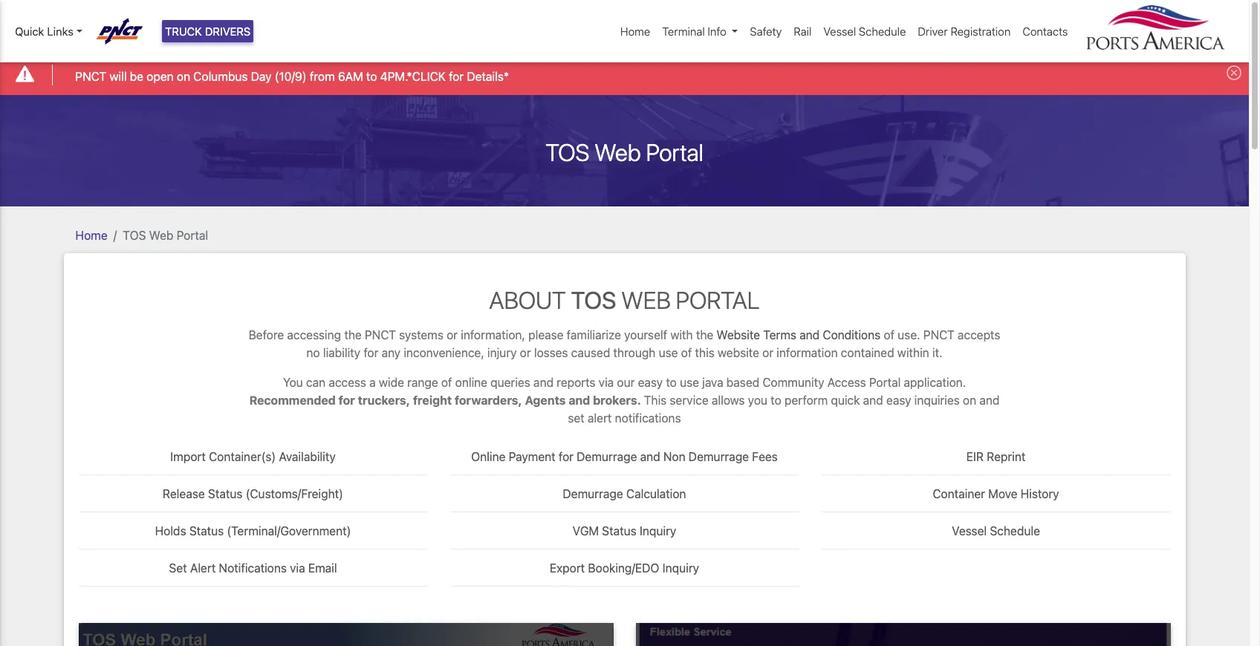Task type: locate. For each thing, give the bounding box(es) containing it.
contained
[[841, 346, 895, 360]]

1 horizontal spatial schedule
[[990, 525, 1041, 538]]

pnct will be open on columbus day (10/9) from 6am to 4pm.*click for details* alert
[[0, 55, 1250, 95]]

0 horizontal spatial pnct
[[75, 70, 106, 83]]

or
[[447, 329, 458, 342], [520, 346, 531, 360], [763, 346, 774, 360]]

easy up this
[[638, 376, 663, 390]]

terms
[[764, 329, 797, 342]]

demurrage calculation
[[563, 488, 687, 501]]

can
[[306, 376, 326, 390]]

2 horizontal spatial of
[[884, 329, 895, 342]]

vessel inside vessel schedule link
[[824, 24, 857, 38]]

import container(s) availability
[[170, 450, 336, 464]]

inquiry down calculation
[[640, 525, 677, 538]]

4pm.*click
[[380, 70, 446, 83]]

0 horizontal spatial via
[[290, 562, 305, 575]]

0 vertical spatial of
[[884, 329, 895, 342]]

via inside you can access a wide range of online queries and reports via our easy to use java based community access portal application. recommended for truckers, freight forwarders, agents and brokers.
[[599, 376, 614, 390]]

0 horizontal spatial the
[[344, 329, 362, 342]]

status
[[208, 488, 243, 501], [189, 525, 224, 538], [602, 525, 637, 538]]

quick
[[831, 394, 860, 407]]

alert
[[588, 412, 612, 425]]

to
[[366, 70, 377, 83], [666, 376, 677, 390], [771, 394, 782, 407]]

of left this
[[681, 346, 692, 360]]

of left use.
[[884, 329, 895, 342]]

information
[[777, 346, 838, 360]]

or down terms
[[763, 346, 774, 360]]

truck
[[165, 24, 202, 38]]

status right holds on the left of page
[[189, 525, 224, 538]]

and up agents
[[534, 376, 554, 390]]

0 horizontal spatial use
[[659, 346, 678, 360]]

online
[[455, 376, 488, 390]]

and left non
[[641, 450, 661, 464]]

close image
[[1227, 66, 1242, 80]]

2 horizontal spatial or
[[763, 346, 774, 360]]

terminal info
[[663, 24, 727, 38]]

1 horizontal spatial via
[[599, 376, 614, 390]]

0 horizontal spatial easy
[[638, 376, 663, 390]]

0 vertical spatial easy
[[638, 376, 663, 390]]

and right the quick
[[864, 394, 884, 407]]

0 horizontal spatial home
[[75, 229, 108, 242]]

and up set
[[569, 394, 590, 407]]

about tos web portal
[[489, 286, 760, 314]]

home link
[[615, 17, 657, 46], [75, 229, 108, 242]]

and
[[800, 329, 820, 342], [534, 376, 554, 390], [569, 394, 590, 407], [864, 394, 884, 407], [980, 394, 1000, 407], [641, 450, 661, 464]]

set
[[169, 562, 187, 575]]

0 vertical spatial use
[[659, 346, 678, 360]]

pnct up any
[[365, 329, 396, 342]]

portal
[[646, 138, 704, 166], [177, 229, 208, 242], [676, 286, 760, 314], [870, 376, 901, 390]]

status for vgm
[[602, 525, 637, 538]]

1 vertical spatial easy
[[887, 394, 912, 407]]

of
[[884, 329, 895, 342], [681, 346, 692, 360], [441, 376, 452, 390]]

our
[[617, 376, 635, 390]]

schedule left driver
[[859, 24, 906, 38]]

the up liability
[[344, 329, 362, 342]]

0 vertical spatial via
[[599, 376, 614, 390]]

before
[[249, 329, 284, 342]]

1 horizontal spatial to
[[666, 376, 677, 390]]

use up service
[[680, 376, 700, 390]]

on right inquiries
[[963, 394, 977, 407]]

0 vertical spatial vessel schedule
[[824, 24, 906, 38]]

non
[[664, 450, 686, 464]]

forwarders,
[[455, 394, 522, 407]]

info
[[708, 24, 727, 38]]

1 vertical spatial home
[[75, 229, 108, 242]]

inquiry right booking/edo
[[663, 562, 700, 575]]

1 horizontal spatial tos web portal
[[546, 138, 704, 166]]

0 horizontal spatial on
[[177, 70, 190, 83]]

driver registration
[[918, 24, 1011, 38]]

container
[[933, 488, 986, 501]]

systems
[[399, 329, 444, 342]]

1 horizontal spatial the
[[696, 329, 714, 342]]

through
[[614, 346, 656, 360]]

pnct up it.
[[924, 329, 955, 342]]

1 horizontal spatial on
[[963, 394, 977, 407]]

0 vertical spatial inquiry
[[640, 525, 677, 538]]

truckers,
[[358, 394, 410, 407]]

to inside alert
[[366, 70, 377, 83]]

schedule
[[859, 24, 906, 38], [990, 525, 1041, 538]]

vessel schedule right 'rail'
[[824, 24, 906, 38]]

easy left inquiries
[[887, 394, 912, 407]]

demurrage
[[577, 450, 637, 464], [689, 450, 749, 464], [563, 488, 624, 501]]

1 vertical spatial use
[[680, 376, 700, 390]]

you
[[748, 394, 768, 407]]

0 vertical spatial to
[[366, 70, 377, 83]]

for left any
[[364, 346, 379, 360]]

reprint
[[987, 450, 1026, 464]]

vessel right 'rail'
[[824, 24, 857, 38]]

1 the from the left
[[344, 329, 362, 342]]

terminal info link
[[657, 17, 744, 46]]

1 vertical spatial tos web portal
[[123, 229, 208, 242]]

0 vertical spatial on
[[177, 70, 190, 83]]

quick links
[[15, 24, 74, 38]]

freight
[[413, 394, 452, 407]]

inquiry for vgm status inquiry
[[640, 525, 677, 538]]

2 vertical spatial of
[[441, 376, 452, 390]]

the
[[344, 329, 362, 342], [696, 329, 714, 342]]

truck drivers link
[[162, 20, 254, 43]]

1 vertical spatial to
[[666, 376, 677, 390]]

1 vertical spatial home link
[[75, 229, 108, 242]]

1 vertical spatial inquiry
[[663, 562, 700, 575]]

please
[[529, 329, 564, 342]]

pnct left the will
[[75, 70, 106, 83]]

1 horizontal spatial easy
[[887, 394, 912, 407]]

or right injury
[[520, 346, 531, 360]]

vessel schedule link
[[818, 17, 912, 46]]

for left the details*
[[449, 70, 464, 83]]

online payment for demurrage and non demurrage fees
[[471, 450, 778, 464]]

0 vertical spatial vessel
[[824, 24, 857, 38]]

status down container(s)
[[208, 488, 243, 501]]

on right open
[[177, 70, 190, 83]]

rail
[[794, 24, 812, 38]]

on
[[177, 70, 190, 83], [963, 394, 977, 407]]

0 vertical spatial tos web portal
[[546, 138, 704, 166]]

rail link
[[788, 17, 818, 46]]

familiarize
[[567, 329, 621, 342]]

use inside you can access a wide range of online queries and reports via our easy to use java based community access portal application. recommended for truckers, freight forwarders, agents and brokers.
[[680, 376, 700, 390]]

1 vertical spatial vessel schedule
[[952, 525, 1041, 538]]

use down with
[[659, 346, 678, 360]]

1 horizontal spatial of
[[681, 346, 692, 360]]

this service allows you to perform quick and easy inquiries on and set alert notifications
[[568, 394, 1000, 425]]

6am
[[338, 70, 363, 83]]

via left email
[[290, 562, 305, 575]]

0 horizontal spatial of
[[441, 376, 452, 390]]

schedule down move
[[990, 525, 1041, 538]]

information,
[[461, 329, 526, 342]]

1 horizontal spatial home
[[621, 24, 651, 38]]

vessel schedule down container move history
[[952, 525, 1041, 538]]

with
[[671, 329, 693, 342]]

based
[[727, 376, 760, 390]]

the up this
[[696, 329, 714, 342]]

1 vertical spatial vessel
[[952, 525, 987, 538]]

accessing
[[287, 329, 341, 342]]

container move history
[[933, 488, 1060, 501]]

eir
[[967, 450, 984, 464]]

you can access a wide range of online queries and reports via our easy to use java based community access portal application. recommended for truckers, freight forwarders, agents and brokers.
[[249, 376, 967, 407]]

demurrage down alert
[[577, 450, 637, 464]]

0 horizontal spatial vessel
[[824, 24, 857, 38]]

for down access
[[339, 394, 355, 407]]

vessel down container
[[952, 525, 987, 538]]

1 horizontal spatial use
[[680, 376, 700, 390]]

be
[[130, 70, 144, 83]]

2 horizontal spatial pnct
[[924, 329, 955, 342]]

use.
[[898, 329, 921, 342]]

web
[[595, 138, 641, 166], [149, 229, 174, 242], [622, 286, 671, 314]]

recommended
[[249, 394, 336, 407]]

0 horizontal spatial to
[[366, 70, 377, 83]]

via
[[599, 376, 614, 390], [290, 562, 305, 575]]

or up 'inconvenience,' in the bottom left of the page
[[447, 329, 458, 342]]

to right '6am'
[[366, 70, 377, 83]]

safety link
[[744, 17, 788, 46]]

1 vertical spatial tos
[[123, 229, 146, 242]]

to right 'you'
[[771, 394, 782, 407]]

to up this
[[666, 376, 677, 390]]

status right vgm
[[602, 525, 637, 538]]

for
[[449, 70, 464, 83], [364, 346, 379, 360], [339, 394, 355, 407], [559, 450, 574, 464]]

2 vertical spatial to
[[771, 394, 782, 407]]

use
[[659, 346, 678, 360], [680, 376, 700, 390]]

2 horizontal spatial to
[[771, 394, 782, 407]]

0 vertical spatial schedule
[[859, 24, 906, 38]]

demurrage up vgm
[[563, 488, 624, 501]]

1 horizontal spatial vessel schedule
[[952, 525, 1041, 538]]

accepts
[[958, 329, 1001, 342]]

0 horizontal spatial schedule
[[859, 24, 906, 38]]

contacts link
[[1017, 17, 1075, 46]]

0 vertical spatial home link
[[615, 17, 657, 46]]

tos
[[546, 138, 590, 166], [123, 229, 146, 242], [571, 286, 617, 314]]

use inside of use. pnct accepts no liability for any inconvenience, injury or losses caused through use of this website or information contained within it.
[[659, 346, 678, 360]]

pnct
[[75, 70, 106, 83], [365, 329, 396, 342], [924, 329, 955, 342]]

easy inside this service allows you to perform quick and easy inquiries on and set alert notifications
[[887, 394, 912, 407]]

of up freight
[[441, 376, 452, 390]]

0 horizontal spatial tos web portal
[[123, 229, 208, 242]]

portal inside you can access a wide range of online queries and reports via our easy to use java based community access portal application. recommended for truckers, freight forwarders, agents and brokers.
[[870, 376, 901, 390]]

via left our
[[599, 376, 614, 390]]

truck drivers
[[165, 24, 251, 38]]

1 vertical spatial schedule
[[990, 525, 1041, 538]]

1 vertical spatial on
[[963, 394, 977, 407]]



Task type: vqa. For each thing, say whether or not it's contained in the screenshot.
the topmost TOS Web Portal
yes



Task type: describe. For each thing, give the bounding box(es) containing it.
and right inquiries
[[980, 394, 1000, 407]]

release status (customs/freight)
[[163, 488, 343, 501]]

0 horizontal spatial or
[[447, 329, 458, 342]]

columbus
[[193, 70, 248, 83]]

(customs/freight)
[[246, 488, 343, 501]]

terminal
[[663, 24, 705, 38]]

conditions
[[823, 329, 881, 342]]

alert
[[190, 562, 216, 575]]

injury
[[488, 346, 517, 360]]

for inside of use. pnct accepts no liability for any inconvenience, injury or losses caused through use of this website or information contained within it.
[[364, 346, 379, 360]]

inquiry for export booking/edo inquiry
[[663, 562, 700, 575]]

0 horizontal spatial vessel schedule
[[824, 24, 906, 38]]

(terminal/government)
[[227, 525, 351, 538]]

day
[[251, 70, 272, 83]]

open
[[147, 70, 174, 83]]

holds status (terminal/government)
[[155, 525, 351, 538]]

set alert notifications via email
[[169, 562, 337, 575]]

fees
[[752, 450, 778, 464]]

vgm
[[573, 525, 599, 538]]

2 vertical spatial tos
[[571, 286, 617, 314]]

on inside alert
[[177, 70, 190, 83]]

access
[[329, 376, 366, 390]]

eir reprint
[[967, 450, 1026, 464]]

1 horizontal spatial pnct
[[365, 329, 396, 342]]

export
[[550, 562, 585, 575]]

2 the from the left
[[696, 329, 714, 342]]

service
[[670, 394, 709, 407]]

online
[[471, 450, 506, 464]]

website terms and conditions link
[[717, 329, 881, 342]]

safety
[[750, 24, 782, 38]]

registration
[[951, 24, 1011, 38]]

liability
[[323, 346, 361, 360]]

1 horizontal spatial or
[[520, 346, 531, 360]]

email
[[308, 562, 337, 575]]

from
[[310, 70, 335, 83]]

demurrage right non
[[689, 450, 749, 464]]

this
[[695, 346, 715, 360]]

status for holds
[[189, 525, 224, 538]]

payment
[[509, 450, 556, 464]]

driver
[[918, 24, 948, 38]]

set
[[568, 412, 585, 425]]

0 vertical spatial home
[[621, 24, 651, 38]]

for right payment
[[559, 450, 574, 464]]

pnct inside pnct will be open on columbus day (10/9) from 6am to 4pm.*click for details* link
[[75, 70, 106, 83]]

inconvenience,
[[404, 346, 485, 360]]

website
[[717, 329, 761, 342]]

perform
[[785, 394, 828, 407]]

container(s)
[[209, 450, 276, 464]]

and up information on the bottom of page
[[800, 329, 820, 342]]

for inside you can access a wide range of online queries and reports via our easy to use java based community access portal application. recommended for truckers, freight forwarders, agents and brokers.
[[339, 394, 355, 407]]

holds
[[155, 525, 186, 538]]

brokers.
[[593, 394, 641, 407]]

booking/edo
[[588, 562, 660, 575]]

drivers
[[205, 24, 251, 38]]

vgm status inquiry
[[573, 525, 677, 538]]

to inside you can access a wide range of online queries and reports via our easy to use java based community access portal application. recommended for truckers, freight forwarders, agents and brokers.
[[666, 376, 677, 390]]

export booking/edo inquiry
[[550, 562, 700, 575]]

2 vertical spatial web
[[622, 286, 671, 314]]

details*
[[467, 70, 509, 83]]

of inside you can access a wide range of online queries and reports via our easy to use java based community access portal application. recommended for truckers, freight forwarders, agents and brokers.
[[441, 376, 452, 390]]

notifications
[[615, 412, 681, 425]]

agents
[[525, 394, 566, 407]]

yourself
[[625, 329, 668, 342]]

will
[[110, 70, 127, 83]]

1 vertical spatial web
[[149, 229, 174, 242]]

website
[[718, 346, 760, 360]]

0 vertical spatial tos
[[546, 138, 590, 166]]

import
[[170, 450, 206, 464]]

1 horizontal spatial vessel
[[952, 525, 987, 538]]

on inside this service allows you to perform quick and easy inquiries on and set alert notifications
[[963, 394, 977, 407]]

range
[[407, 376, 438, 390]]

of use. pnct accepts no liability for any inconvenience, injury or losses caused through use of this website or information contained within it.
[[307, 329, 1001, 360]]

access
[[828, 376, 867, 390]]

0 vertical spatial web
[[595, 138, 641, 166]]

1 horizontal spatial home link
[[615, 17, 657, 46]]

history
[[1021, 488, 1060, 501]]

you
[[283, 376, 303, 390]]

1 vertical spatial of
[[681, 346, 692, 360]]

easy inside you can access a wide range of online queries and reports via our easy to use java based community access portal application. recommended for truckers, freight forwarders, agents and brokers.
[[638, 376, 663, 390]]

no
[[307, 346, 320, 360]]

before accessing the pnct systems or information, please familiarize yourself with the website terms and conditions
[[249, 329, 881, 342]]

availability
[[279, 450, 336, 464]]

1 vertical spatial via
[[290, 562, 305, 575]]

contacts
[[1023, 24, 1069, 38]]

calculation
[[627, 488, 687, 501]]

quick links link
[[15, 23, 82, 40]]

about
[[489, 286, 566, 314]]

links
[[47, 24, 74, 38]]

caused
[[571, 346, 611, 360]]

inquiries
[[915, 394, 960, 407]]

wide
[[379, 376, 404, 390]]

within
[[898, 346, 930, 360]]

to inside this service allows you to perform quick and easy inquiries on and set alert notifications
[[771, 394, 782, 407]]

(10/9)
[[275, 70, 307, 83]]

release
[[163, 488, 205, 501]]

pnct inside of use. pnct accepts no liability for any inconvenience, injury or losses caused through use of this website or information contained within it.
[[924, 329, 955, 342]]

0 horizontal spatial home link
[[75, 229, 108, 242]]

move
[[989, 488, 1018, 501]]

for inside alert
[[449, 70, 464, 83]]

pnct will be open on columbus day (10/9) from 6am to 4pm.*click for details*
[[75, 70, 509, 83]]

status for release
[[208, 488, 243, 501]]

driver registration link
[[912, 17, 1017, 46]]

this
[[644, 394, 667, 407]]



